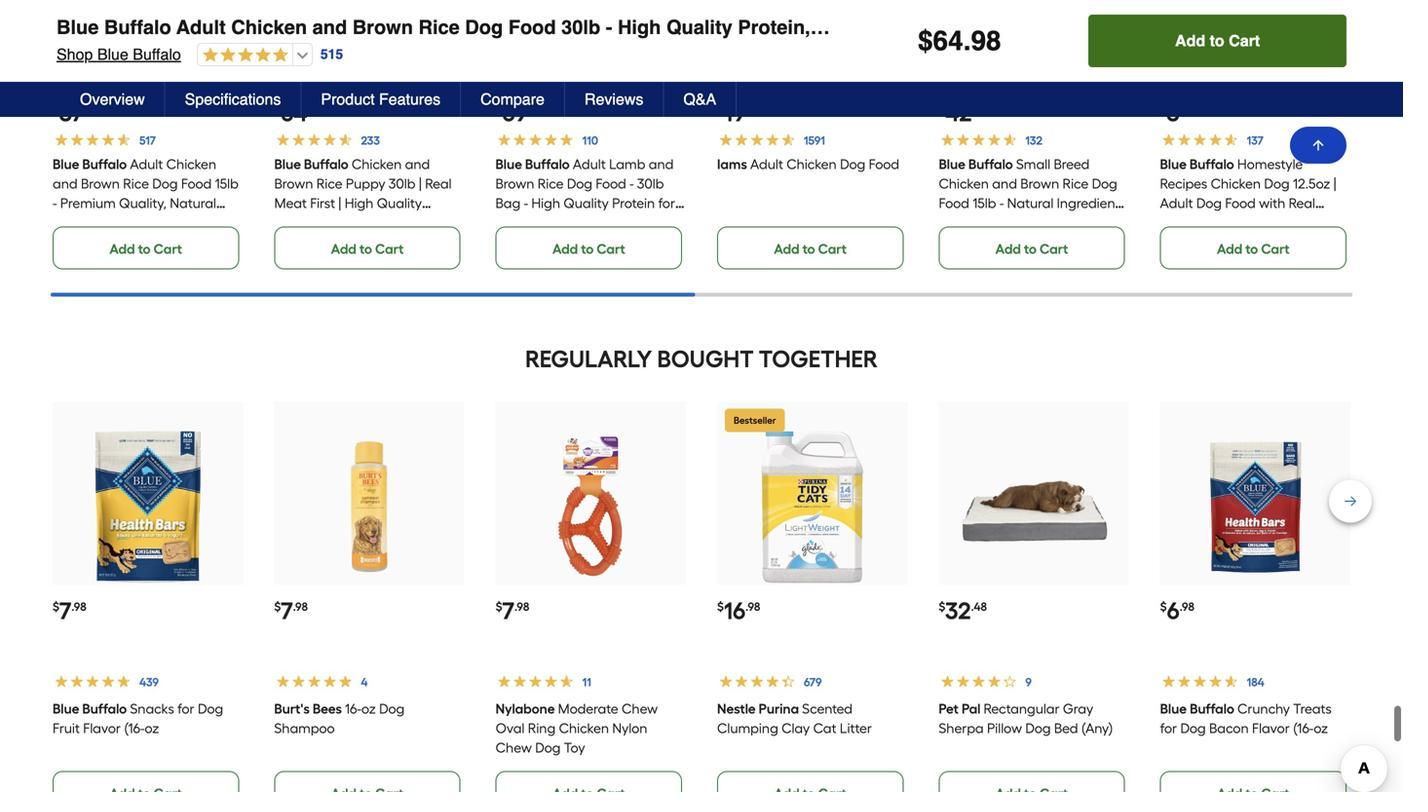 Task type: describe. For each thing, give the bounding box(es) containing it.
quality,
[[119, 195, 167, 211]]

16
[[724, 597, 746, 625]]

64 for .98
[[281, 99, 308, 127]]

crunchy treats for dog bacon flavor (16-oz
[[1161, 701, 1332, 737]]

0 horizontal spatial 6
[[1111, 16, 1122, 39]]

add to cart for 64
[[331, 241, 404, 257]]

nylabone moderate chew oval ring chicken nylon chew dog toy image
[[515, 431, 667, 583]]

cart for 69
[[597, 241, 625, 257]]

add to cart inside add to cart button
[[1176, 32, 1261, 50]]

blue buffalo  adult chicken and brown rice dog food 30lb - high quality protein, wholesome grains, omega 3 & 6 fatty acids for healthy skin &
[[57, 16, 1404, 39]]

blue for 69
[[496, 156, 522, 172]]

scented
[[802, 701, 853, 717]]

q&a button
[[664, 82, 737, 117]]

shampoo
[[274, 720, 335, 737]]

$ 3 .28
[[1161, 99, 1196, 127]]

buffalo for 42
[[969, 156, 1013, 172]]

42 list item
[[939, 0, 1129, 270]]

brown inside 'adult chicken and brown rice dog food 15lb - premium quality, natural ingredients, enhanced with vitamins and minerals'
[[81, 175, 120, 192]]

nylon
[[613, 720, 648, 737]]

compare button
[[461, 82, 565, 117]]

homestyle
[[1238, 156, 1304, 172]]

add to cart button
[[1089, 15, 1347, 67]]

$ 16 .98
[[717, 597, 761, 625]]

$ for snacks for dog fruit flavor (16-oz
[[53, 600, 59, 614]]

buffalo for 3
[[1190, 156, 1235, 172]]

blue up shop
[[57, 16, 99, 39]]

pet inside 32 list item
[[939, 701, 959, 717]]

of
[[1030, 234, 1042, 250]]

small
[[1016, 156, 1051, 172]]

$ 37 .98
[[53, 99, 99, 127]]

skin
[[1344, 16, 1385, 39]]

adult inside adult lamb and brown rice dog food - 30lb bag - high quality protein for healthy muscles - wholesome grains, veggies, and fruit
[[573, 156, 606, 172]]

32
[[946, 597, 971, 625]]

protein for 64
[[274, 214, 317, 231]]

vitamins
[[53, 234, 106, 250]]

6 list item
[[1161, 402, 1351, 792]]

premium
[[60, 195, 116, 211]]

.48 for 19
[[746, 102, 762, 116]]

specifications
[[185, 90, 281, 108]]

scented clumping clay cat litter
[[717, 701, 872, 737]]

rice inside 'adult chicken and brown rice dog food 15lb - premium quality, natural ingredients, enhanced with vitamins and minerals'
[[123, 175, 149, 192]]

food inside chicken and brown rice puppy 30lb | real meat first | high quality protein | dha and ara | pet food for puppy dogs
[[274, 234, 305, 250]]

(any)
[[1082, 720, 1113, 737]]

grains, inside adult lamb and brown rice dog food - 30lb bag - high quality protein for healthy muscles - wholesome grains, veggies, and fruit
[[496, 234, 540, 250]]

bag
[[496, 195, 521, 211]]

overview button
[[60, 82, 165, 117]]

adult chicken and brown rice dog food 15lb - premium quality, natural ingredients, enhanced with vitamins and minerals
[[53, 156, 239, 250]]

37 list item
[[53, 0, 243, 269]]

0 horizontal spatial 3
[[1075, 16, 1086, 39]]

64 for .
[[933, 25, 964, 57]]

for inside crunchy treats for dog bacon flavor (16-oz
[[1161, 720, 1178, 737]]

overview
[[80, 90, 145, 108]]

for inside adult lamb and brown rice dog food - 30lb bag - high quality protein for healthy muscles - wholesome grains, veggies, and fruit
[[659, 195, 676, 211]]

0 vertical spatial chew
[[622, 701, 658, 717]]

rice inside adult lamb and brown rice dog food - 30lb bag - high quality protein for healthy muscles - wholesome grains, veggies, and fruit
[[538, 175, 564, 192]]

0 horizontal spatial chew
[[496, 740, 532, 756]]

.28
[[1180, 102, 1196, 116]]

food inside 'adult chicken and brown rice dog food 15lb - premium quality, natural ingredients, enhanced with vitamins and minerals'
[[181, 175, 212, 192]]

high for 30lb
[[618, 16, 661, 39]]

add to cart for 42
[[996, 241, 1069, 257]]

$ for adult chicken and brown rice dog food 15lb - premium quality, natural ingredients, enhanced with vitamins and minerals
[[53, 102, 59, 116]]

for inside homestyle recipes chicken dog 12.5oz | adult dog food with real chicken | high protein & energy | pet food for lean muscle mass
[[1270, 234, 1287, 250]]

flavor inside crunchy treats for dog bacon flavor (16-oz
[[1253, 720, 1290, 737]]

cart for 64
[[375, 241, 404, 257]]

blue buffalo for 6
[[1161, 701, 1235, 717]]

19 list item
[[717, 0, 908, 269]]

and down ingredients,
[[109, 234, 134, 250]]

buffalo for 64
[[304, 156, 349, 172]]

fatty
[[1127, 16, 1174, 39]]

7 for burt's
[[281, 597, 293, 625]]

burt's
[[274, 701, 310, 717]]

add to cart link for 42
[[939, 227, 1126, 269]]

for inside small breed chicken and brown rice dog food 15lb - natural ingredients for adult dogs - supports special needs of smaller breeds
[[939, 214, 956, 231]]

dog inside 'adult chicken and brown rice dog food 15lb - premium quality, natural ingredients, enhanced with vitamins and minerals'
[[152, 175, 178, 192]]

with inside homestyle recipes chicken dog 12.5oz | adult dog food with real chicken | high protein & energy | pet food for lean muscle mass
[[1260, 195, 1286, 211]]

chicken and brown rice puppy 30lb | real meat first | high quality protein | dha and ara | pet food for puppy dogs
[[274, 156, 452, 250]]

regularly
[[526, 345, 652, 373]]

2 7 list item from the left
[[274, 402, 465, 792]]

blue for 37
[[53, 156, 79, 172]]

purina
[[759, 701, 799, 717]]

$ for adult lamb and brown rice dog food - 30lb bag - high quality protein for healthy muscles - wholesome grains, veggies, and fruit
[[496, 102, 503, 116]]

15lb inside 'adult chicken and brown rice dog food 15lb - premium quality, natural ingredients, enhanced with vitamins and minerals'
[[215, 175, 239, 192]]

$ 19 .48
[[717, 99, 762, 127]]

& inside homestyle recipes chicken dog 12.5oz | adult dog food with real chicken | high protein & energy | pet food for lean muscle mass
[[1299, 214, 1308, 231]]

supports
[[1038, 214, 1095, 231]]

$ 7 .98 for burt's
[[274, 597, 308, 625]]

- down lamb
[[630, 175, 634, 192]]

chicken inside 19 list item
[[787, 156, 837, 172]]

omega
[[1004, 16, 1070, 39]]

cart inside button
[[1229, 32, 1261, 50]]

to for 69
[[581, 241, 594, 257]]

1 horizontal spatial grains,
[[931, 16, 998, 39]]

add to cart for 69
[[553, 241, 625, 257]]

30lb inside chicken and brown rice puppy 30lb | real meat first | high quality protein | dha and ara | pet food for puppy dogs
[[389, 175, 416, 192]]

protein inside homestyle recipes chicken dog 12.5oz | adult dog food with real chicken | high protein & energy | pet food for lean muscle mass
[[1252, 214, 1295, 231]]

$ for small breed chicken and brown rice dog food 15lb - natural ingredients for adult dogs - supports special needs of smaller breeds
[[939, 102, 946, 116]]

dog inside 19 list item
[[840, 156, 866, 172]]

reviews
[[585, 90, 644, 108]]

rectangular gray sherpa pillow dog bed (any)
[[939, 701, 1113, 737]]

ingredients
[[1057, 195, 1126, 211]]

1 vertical spatial puppy
[[328, 234, 368, 250]]

blue buffalo for 37
[[53, 156, 127, 172]]

1 horizontal spatial healthy
[[1268, 16, 1339, 39]]

.98 for crunchy treats for dog bacon flavor (16-oz
[[1180, 600, 1195, 614]]

flavor inside snacks for dog fruit flavor (16-oz
[[83, 720, 121, 737]]

add for 64
[[331, 241, 357, 257]]

for inside snacks for dog fruit flavor (16-oz
[[178, 701, 195, 717]]

0 vertical spatial puppy
[[346, 175, 385, 192]]

add for 3
[[1217, 241, 1243, 257]]

chicken up 4.7 stars image
[[231, 16, 307, 39]]

pet inside homestyle recipes chicken dog 12.5oz | adult dog food with real chicken | high protein & energy | pet food for lean muscle mass
[[1213, 234, 1232, 250]]

- up reviews
[[606, 16, 613, 39]]

fruit inside adult lamb and brown rice dog food - 30lb bag - high quality protein for healthy muscles - wholesome grains, veggies, and fruit
[[626, 234, 654, 250]]

litter
[[840, 720, 872, 737]]

product features button
[[302, 82, 461, 117]]

to for 37
[[138, 241, 151, 257]]

rectangular
[[984, 701, 1060, 717]]

muscles
[[547, 214, 597, 231]]

oz inside crunchy treats for dog bacon flavor (16-oz
[[1314, 720, 1329, 737]]

add to cart link for 64
[[274, 227, 461, 269]]

special
[[939, 234, 984, 250]]

and right the veggies,
[[598, 234, 623, 250]]

smaller
[[1046, 234, 1092, 250]]

add for 37
[[110, 241, 135, 257]]

515
[[321, 46, 343, 62]]

buffalo up shop blue buffalo
[[104, 16, 171, 39]]

pet inside chicken and brown rice puppy 30lb | real meat first | high quality protein | dha and ara | pet food for puppy dogs
[[422, 214, 442, 231]]

.98 for snacks for dog fruit flavor (16-oz
[[71, 600, 86, 614]]

16 list item
[[717, 402, 908, 792]]

bought
[[658, 345, 754, 373]]

buffalo up overview button
[[133, 45, 181, 63]]

pillow
[[987, 720, 1022, 737]]

and left ara
[[358, 214, 383, 231]]

breed
[[1054, 156, 1090, 172]]

shop
[[57, 45, 93, 63]]

regularly bought together
[[526, 345, 878, 373]]

sherpa
[[939, 720, 984, 737]]

add to cart for 3
[[1217, 241, 1290, 257]]

bed
[[1055, 720, 1079, 737]]

dogs inside small breed chicken and brown rice dog food 15lb - natural ingredients for adult dogs - supports special needs of smaller breeds
[[996, 214, 1027, 231]]

needs
[[987, 234, 1027, 250]]

burt's bees
[[274, 701, 342, 717]]

with inside 'adult chicken and brown rice dog food 15lb - premium quality, natural ingredients, enhanced with vitamins and minerals'
[[194, 214, 221, 231]]

30lb inside adult lamb and brown rice dog food - 30lb bag - high quality protein for healthy muscles - wholesome grains, veggies, and fruit
[[638, 175, 664, 192]]

add to cart link for 3
[[1161, 227, 1347, 269]]

- inside 'adult chicken and brown rice dog food 15lb - premium quality, natural ingredients, enhanced with vitamins and minerals'
[[53, 195, 57, 211]]

chicken up the energy
[[1161, 214, 1211, 231]]

.
[[964, 25, 971, 57]]

- up of
[[1031, 214, 1035, 231]]

to for 19
[[803, 241, 815, 257]]

$ 42 .98
[[939, 99, 987, 127]]

lamb
[[610, 156, 646, 172]]

to for 3
[[1246, 241, 1259, 257]]

to for 42
[[1024, 241, 1037, 257]]

to inside button
[[1210, 32, 1225, 50]]

pet pal
[[939, 701, 981, 717]]

chicken inside small breed chicken and brown rice dog food 15lb - natural ingredients for adult dogs - supports special needs of smaller breeds
[[939, 175, 989, 192]]

chicken inside chicken and brown rice puppy 30lb | real meat first | high quality protein | dha and ara | pet food for puppy dogs
[[352, 156, 402, 172]]

rice inside chicken and brown rice puppy 30lb | real meat first | high quality protein | dha and ara | pet food for puppy dogs
[[316, 175, 342, 192]]

.98 for moderate chew oval ring chicken nylon chew dog toy
[[515, 600, 530, 614]]

regularly bought together heading
[[51, 340, 1353, 379]]

oz inside 16-oz dog shampoo
[[362, 701, 376, 717]]

muscle
[[1161, 253, 1204, 270]]

and up the premium
[[53, 175, 78, 192]]

$ for moderate chew oval ring chicken nylon chew dog toy
[[496, 600, 503, 614]]

blue buffalo crunchy treats for dog bacon flavor (16-oz image
[[1180, 431, 1332, 583]]

adult inside small breed chicken and brown rice dog food 15lb - natural ingredients for adult dogs - supports special needs of smaller breeds
[[959, 214, 992, 231]]

chicken inside 'adult chicken and brown rice dog food 15lb - premium quality, natural ingredients, enhanced with vitamins and minerals'
[[166, 156, 216, 172]]

98
[[971, 25, 1002, 57]]

3 $ 7 .98 from the left
[[496, 597, 530, 625]]

oz inside snacks for dog fruit flavor (16-oz
[[145, 720, 159, 737]]

brown inside small breed chicken and brown rice dog food 15lb - natural ingredients for adult dogs - supports special needs of smaller breeds
[[1021, 175, 1060, 192]]

high for first
[[345, 195, 373, 211]]

42
[[946, 99, 972, 127]]

16-oz dog shampoo
[[274, 701, 405, 737]]

(16- inside crunchy treats for dog bacon flavor (16-oz
[[1294, 720, 1314, 737]]

ingredients,
[[53, 214, 125, 231]]

add to cart link for 69
[[496, 227, 682, 269]]

brown inside chicken and brown rice puppy 30lb | real meat first | high quality protein | dha and ara | pet food for puppy dogs
[[274, 175, 313, 192]]

.98 for adult lamb and brown rice dog food - 30lb bag - high quality protein for healthy muscles - wholesome grains, veggies, and fruit
[[527, 102, 542, 116]]

dog inside rectangular gray sherpa pillow dog bed (any)
[[1026, 720, 1051, 737]]

$ 32 .48
[[939, 597, 987, 625]]

19
[[724, 99, 746, 127]]

2 horizontal spatial &
[[1391, 16, 1404, 39]]

adult lamb and brown rice dog food - 30lb bag - high quality protein for healthy muscles - wholesome grains, veggies, and fruit
[[496, 156, 682, 250]]

(16- inside snacks for dog fruit flavor (16-oz
[[124, 720, 145, 737]]

blue buffalo for 42
[[939, 156, 1013, 172]]

real inside homestyle recipes chicken dog 12.5oz | adult dog food with real chicken | high protein & energy | pet food for lean muscle mass
[[1289, 195, 1316, 211]]



Task type: vqa. For each thing, say whether or not it's contained in the screenshot.
Rice inside adult chicken and brown rice dog food 15lb - premium quality, natural ingredients, enhanced with vitamins and minerals
yes



Task type: locate. For each thing, give the bounding box(es) containing it.
buffalo up the premium
[[82, 156, 127, 172]]

$ for scented clumping clay cat litter
[[717, 600, 724, 614]]

cart inside 69 list item
[[597, 241, 625, 257]]

recipes
[[1161, 175, 1208, 192]]

ara
[[386, 214, 412, 231]]

puppy down dha
[[328, 234, 368, 250]]

.98
[[84, 102, 99, 116], [308, 102, 322, 116], [527, 102, 542, 116], [972, 102, 987, 116], [71, 600, 86, 614], [293, 600, 308, 614], [515, 600, 530, 614], [746, 600, 761, 614], [1180, 600, 1195, 614]]

1 horizontal spatial 3
[[1167, 99, 1180, 127]]

37
[[59, 99, 84, 127]]

30lb up reviews
[[562, 16, 601, 39]]

chicken inside "moderate chew oval ring chicken nylon chew dog toy"
[[559, 720, 609, 737]]

cart inside 37 list item
[[154, 241, 182, 257]]

buffalo down $ 69 .98
[[525, 156, 570, 172]]

lean
[[1290, 234, 1321, 250]]

15lb
[[215, 175, 239, 192], [973, 195, 996, 211]]

0 horizontal spatial oz
[[145, 720, 159, 737]]

cart inside the 64 list item
[[375, 241, 404, 257]]

moderate
[[558, 701, 619, 717]]

fruit
[[626, 234, 654, 250], [53, 720, 80, 737]]

dog
[[465, 16, 503, 39], [840, 156, 866, 172], [152, 175, 178, 192], [567, 175, 593, 192], [1092, 175, 1118, 192], [1265, 175, 1290, 192], [1197, 195, 1222, 211], [198, 701, 223, 717], [379, 701, 405, 717], [1026, 720, 1051, 737], [1181, 720, 1206, 737], [535, 740, 561, 756]]

cart right fatty
[[1229, 32, 1261, 50]]

$ for 16-oz dog shampoo
[[274, 600, 281, 614]]

0 horizontal spatial &
[[1091, 16, 1105, 39]]

chicken up special
[[939, 175, 989, 192]]

0 horizontal spatial pet
[[422, 214, 442, 231]]

dog inside small breed chicken and brown rice dog food 15lb - natural ingredients for adult dogs - supports special needs of smaller breeds
[[1092, 175, 1118, 192]]

2 natural from the left
[[1007, 195, 1054, 211]]

0 vertical spatial 15lb
[[215, 175, 239, 192]]

2 7 from the left
[[281, 597, 293, 625]]

4.7 stars image
[[198, 47, 288, 65]]

rice up first
[[316, 175, 342, 192]]

1 horizontal spatial quality
[[564, 195, 609, 211]]

6 add to cart link from the left
[[1161, 227, 1347, 269]]

.98 for adult chicken and brown rice dog food 15lb - premium quality, natural ingredients, enhanced with vitamins and minerals
[[84, 102, 99, 116]]

puppy
[[346, 175, 385, 192], [328, 234, 368, 250]]

30lb
[[562, 16, 601, 39], [389, 175, 416, 192], [638, 175, 664, 192]]

product
[[321, 90, 375, 108]]

add to cart for 37
[[110, 241, 182, 257]]

cart
[[1229, 32, 1261, 50], [154, 241, 182, 257], [375, 241, 404, 257], [597, 241, 625, 257], [818, 241, 847, 257], [1040, 241, 1069, 257], [1262, 241, 1290, 257]]

blue buffalo up first
[[274, 156, 349, 172]]

2 horizontal spatial protein
[[1252, 214, 1295, 231]]

buffalo inside 37 list item
[[82, 156, 127, 172]]

iams
[[717, 156, 747, 172]]

dogs inside chicken and brown rice puppy 30lb | real meat first | high quality protein | dha and ara | pet food for puppy dogs
[[371, 234, 403, 250]]

quality
[[667, 16, 733, 39], [377, 195, 422, 211], [564, 195, 609, 211]]

64 list item
[[274, 0, 465, 269]]

3
[[1075, 16, 1086, 39], [1167, 99, 1180, 127]]

dogs
[[996, 214, 1027, 231], [371, 234, 403, 250]]

dha
[[327, 214, 355, 231]]

add to cart for 19
[[774, 241, 847, 257]]

q&a
[[684, 90, 717, 108]]

to inside 3 list item
[[1246, 241, 1259, 257]]

brown up the meat
[[274, 175, 313, 192]]

16-
[[345, 701, 362, 717]]

0 horizontal spatial real
[[425, 175, 452, 192]]

add down iams adult chicken dog food
[[774, 241, 800, 257]]

wholesome
[[816, 16, 926, 39], [607, 214, 682, 231]]

0 horizontal spatial (16-
[[124, 720, 145, 737]]

rice up quality,
[[123, 175, 149, 192]]

cart inside 19 list item
[[818, 241, 847, 257]]

1 horizontal spatial real
[[1289, 195, 1316, 211]]

& right skin
[[1391, 16, 1404, 39]]

3 add to cart link from the left
[[496, 227, 682, 269]]

.48 inside $ 19 .48
[[746, 102, 762, 116]]

blue buffalo snacks for dog fruit flavor (16-oz image
[[72, 431, 224, 583]]

blue buffalo for 64
[[274, 156, 349, 172]]

add inside 37 list item
[[110, 241, 135, 257]]

high up the muscles
[[532, 195, 561, 211]]

.98 for scented clumping clay cat litter
[[746, 600, 761, 614]]

1 horizontal spatial 64
[[933, 25, 964, 57]]

adult inside 'adult chicken and brown rice dog food 15lb - premium quality, natural ingredients, enhanced with vitamins and minerals'
[[130, 156, 163, 172]]

cart down enhanced
[[154, 241, 182, 257]]

add to cart inside 19 list item
[[774, 241, 847, 257]]

blue buffalo up recipes
[[1161, 156, 1235, 172]]

1 vertical spatial healthy
[[496, 214, 544, 231]]

.98 for 16-oz dog shampoo
[[293, 600, 308, 614]]

add to cart
[[1176, 32, 1261, 50], [110, 241, 182, 257], [331, 241, 404, 257], [553, 241, 625, 257], [774, 241, 847, 257], [996, 241, 1069, 257], [1217, 241, 1290, 257]]

1 horizontal spatial $ 7 .98
[[274, 597, 308, 625]]

cart down iams adult chicken dog food
[[818, 241, 847, 257]]

add inside 19 list item
[[774, 241, 800, 257]]

add for 42
[[996, 241, 1021, 257]]

fruit inside snacks for dog fruit flavor (16-oz
[[53, 720, 80, 737]]

1 vertical spatial grains,
[[496, 234, 540, 250]]

to for 64
[[360, 241, 372, 257]]

real inside chicken and brown rice puppy 30lb | real meat first | high quality protein | dha and ara | pet food for puppy dogs
[[425, 175, 452, 192]]

acids
[[1179, 16, 1231, 39]]

1 horizontal spatial protein
[[612, 195, 655, 211]]

$ inside $ 42 .98
[[939, 102, 946, 116]]

add left minerals
[[110, 241, 135, 257]]

2 horizontal spatial 30lb
[[638, 175, 664, 192]]

high inside homestyle recipes chicken dog 12.5oz | adult dog food with real chicken | high protein & energy | pet food for lean muscle mass
[[1220, 214, 1249, 231]]

0 horizontal spatial 64
[[281, 99, 308, 127]]

rice up the muscles
[[538, 175, 564, 192]]

3 inside list item
[[1167, 99, 1180, 127]]

6
[[1111, 16, 1122, 39], [1167, 597, 1180, 625]]

chicken up quality,
[[166, 156, 216, 172]]

0 horizontal spatial natural
[[170, 195, 216, 211]]

1 vertical spatial 15lb
[[973, 195, 996, 211]]

3 list item
[[1161, 0, 1351, 270]]

blue inside 37 list item
[[53, 156, 79, 172]]

adult down recipes
[[1161, 195, 1194, 211]]

natural down the small
[[1007, 195, 1054, 211]]

1 horizontal spatial with
[[1260, 195, 1286, 211]]

quality up ara
[[377, 195, 422, 211]]

1 horizontal spatial 7
[[281, 597, 293, 625]]

healthy
[[1268, 16, 1339, 39], [496, 214, 544, 231]]

3 right omega
[[1075, 16, 1086, 39]]

0 vertical spatial dogs
[[996, 214, 1027, 231]]

2 (16- from the left
[[1294, 720, 1314, 737]]

- up 'needs'
[[1000, 195, 1004, 211]]

0 horizontal spatial 7
[[59, 597, 71, 625]]

69
[[503, 99, 527, 127]]

64 left product
[[281, 99, 308, 127]]

breeds
[[939, 253, 981, 270]]

protein inside chicken and brown rice puppy 30lb | real meat first | high quality protein | dha and ara | pet food for puppy dogs
[[274, 214, 317, 231]]

4 add to cart link from the left
[[717, 227, 904, 269]]

2 horizontal spatial $ 7 .98
[[496, 597, 530, 625]]

quality inside chicken and brown rice puppy 30lb | real meat first | high quality protein | dha and ara | pet food for puppy dogs
[[377, 195, 422, 211]]

add to cart down the muscles
[[553, 241, 625, 257]]

grains, down bag
[[496, 234, 540, 250]]

toy
[[564, 740, 585, 756]]

0 horizontal spatial quality
[[377, 195, 422, 211]]

cart down ara
[[375, 241, 404, 257]]

1 vertical spatial wholesome
[[607, 214, 682, 231]]

0 vertical spatial fruit
[[626, 234, 654, 250]]

0 horizontal spatial 7 list item
[[53, 402, 243, 792]]

protein down the meat
[[274, 214, 317, 231]]

.98 inside $ 42 .98
[[972, 102, 987, 116]]

adult inside 19 list item
[[751, 156, 784, 172]]

0 horizontal spatial flavor
[[83, 720, 121, 737]]

for
[[1237, 16, 1263, 39], [659, 195, 676, 211], [939, 214, 956, 231], [308, 234, 325, 250], [1270, 234, 1287, 250], [178, 701, 195, 717], [1161, 720, 1178, 737]]

1 horizontal spatial oz
[[362, 701, 376, 717]]

adult up special
[[959, 214, 992, 231]]

cart for 37
[[154, 241, 182, 257]]

1 natural from the left
[[170, 195, 216, 211]]

high for bag
[[532, 195, 561, 211]]

1 horizontal spatial .48
[[971, 600, 987, 614]]

add to cart down iams adult chicken dog food
[[774, 241, 847, 257]]

$ for crunchy treats for dog bacon flavor (16-oz
[[1161, 600, 1167, 614]]

chicken down the homestyle
[[1211, 175, 1262, 192]]

add for 19
[[774, 241, 800, 257]]

high up mass
[[1220, 214, 1249, 231]]

0 horizontal spatial $ 7 .98
[[53, 597, 86, 625]]

food inside adult lamb and brown rice dog food - 30lb bag - high quality protein for healthy muscles - wholesome grains, veggies, and fruit
[[596, 175, 627, 192]]

1 7 from the left
[[59, 597, 71, 625]]

to inside 42 list item
[[1024, 241, 1037, 257]]

moderate chew oval ring chicken nylon chew dog toy
[[496, 701, 658, 756]]

high inside chicken and brown rice puppy 30lb | real meat first | high quality protein | dha and ara | pet food for puppy dogs
[[345, 195, 373, 211]]

5 add to cart link from the left
[[939, 227, 1126, 269]]

brown up the premium
[[81, 175, 120, 192]]

snacks
[[130, 701, 174, 717]]

and up 515
[[313, 16, 347, 39]]

add inside 3 list item
[[1217, 241, 1243, 257]]

real down '12.5oz'
[[1289, 195, 1316, 211]]

quality for 64
[[377, 195, 422, 211]]

.98 inside $ 37 .98
[[84, 102, 99, 116]]

meat
[[274, 195, 307, 211]]

to
[[1210, 32, 1225, 50], [138, 241, 151, 257], [360, 241, 372, 257], [581, 241, 594, 257], [803, 241, 815, 257], [1024, 241, 1037, 257], [1246, 241, 1259, 257]]

bestseller
[[734, 415, 776, 426]]

blue inside 6 list item
[[1161, 701, 1187, 717]]

- left the premium
[[53, 195, 57, 211]]

1 add to cart link from the left
[[53, 227, 239, 269]]

add to cart link inside 69 list item
[[496, 227, 682, 269]]

add left of
[[996, 241, 1021, 257]]

energy
[[1161, 234, 1203, 250]]

blue buffalo inside "7" list item
[[53, 701, 127, 717]]

1 horizontal spatial fruit
[[626, 234, 654, 250]]

$ 7 .98
[[53, 597, 86, 625], [274, 597, 308, 625], [496, 597, 530, 625]]

cat
[[814, 720, 837, 737]]

3 7 list item from the left
[[496, 402, 686, 792]]

0 vertical spatial healthy
[[1268, 16, 1339, 39]]

buffalo for 37
[[82, 156, 127, 172]]

64
[[933, 25, 964, 57], [281, 99, 308, 127]]

protein
[[612, 195, 655, 211], [274, 214, 317, 231], [1252, 214, 1295, 231]]

1 $ 7 .98 from the left
[[53, 597, 86, 625]]

bacon
[[1210, 720, 1249, 737]]

compare
[[481, 90, 545, 108]]

add down the muscles
[[553, 241, 578, 257]]

blue for 6
[[1161, 701, 1187, 717]]

add to cart link inside 42 list item
[[939, 227, 1126, 269]]

dogs down ara
[[371, 234, 403, 250]]

veggies,
[[543, 234, 595, 250]]

protein,
[[738, 16, 811, 39]]

specifications button
[[165, 82, 302, 117]]

blue buffalo for 3
[[1161, 156, 1235, 172]]

add down dha
[[331, 241, 357, 257]]

$ for rectangular gray sherpa pillow dog bed (any)
[[939, 600, 946, 614]]

rice up features
[[419, 16, 460, 39]]

0 horizontal spatial .48
[[746, 102, 762, 116]]

64 left 98
[[933, 25, 964, 57]]

add to cart link inside the 64 list item
[[274, 227, 461, 269]]

grains, left omega
[[931, 16, 998, 39]]

3 7 from the left
[[503, 597, 515, 625]]

and up ara
[[405, 156, 430, 172]]

shop blue buffalo
[[57, 45, 181, 63]]

first
[[310, 195, 335, 211]]

add to cart down enhanced
[[110, 241, 182, 257]]

dog inside adult lamb and brown rice dog food - 30lb bag - high quality protein for healthy muscles - wholesome grains, veggies, and fruit
[[567, 175, 593, 192]]

2 horizontal spatial oz
[[1314, 720, 1329, 737]]

adult inside homestyle recipes chicken dog 12.5oz | adult dog food with real chicken | high protein & energy | pet food for lean muscle mass
[[1161, 195, 1194, 211]]

quality inside adult lamb and brown rice dog food - 30lb bag - high quality protein for healthy muscles - wholesome grains, veggies, and fruit
[[564, 195, 609, 211]]

2 vertical spatial pet
[[939, 701, 959, 717]]

buffalo inside 3 list item
[[1190, 156, 1235, 172]]

0 vertical spatial pet
[[422, 214, 442, 231]]

dog inside crunchy treats for dog bacon flavor (16-oz
[[1181, 720, 1206, 737]]

- right the muscles
[[600, 214, 604, 231]]

.98 for small breed chicken and brown rice dog food 15lb - natural ingredients for adult dogs - supports special needs of smaller breeds
[[972, 102, 987, 116]]

healthy inside adult lamb and brown rice dog food - 30lb bag - high quality protein for healthy muscles - wholesome grains, veggies, and fruit
[[496, 214, 544, 231]]

blue right shop
[[97, 45, 129, 63]]

oz
[[362, 701, 376, 717], [145, 720, 159, 737], [1314, 720, 1329, 737]]

add to cart link inside 3 list item
[[1161, 227, 1347, 269]]

blue buffalo for 7
[[53, 701, 127, 717]]

2 horizontal spatial quality
[[667, 16, 733, 39]]

chicken down the moderate
[[559, 720, 609, 737]]

chicken right iams
[[787, 156, 837, 172]]

$ 6 .98
[[1161, 597, 1195, 625]]

cart for 3
[[1262, 241, 1290, 257]]

blue buffalo inside 37 list item
[[53, 156, 127, 172]]

(16- down the snacks on the bottom
[[124, 720, 145, 737]]

dog inside snacks for dog fruit flavor (16-oz
[[198, 701, 223, 717]]

30lb up ara
[[389, 175, 416, 192]]

add to cart inside the 64 list item
[[331, 241, 404, 257]]

1 vertical spatial 3
[[1167, 99, 1180, 127]]

$ inside $ 37 .98
[[53, 102, 59, 116]]

pal
[[962, 701, 981, 717]]

2 horizontal spatial pet
[[1213, 234, 1232, 250]]

1 7 list item from the left
[[53, 402, 243, 792]]

blue buffalo down $ 42 .98
[[939, 156, 1013, 172]]

1 horizontal spatial natural
[[1007, 195, 1054, 211]]

1 vertical spatial 64
[[281, 99, 308, 127]]

clay
[[782, 720, 810, 737]]

0 horizontal spatial with
[[194, 214, 221, 231]]

0 horizontal spatial grains,
[[496, 234, 540, 250]]

clumping
[[717, 720, 779, 737]]

blue for 42
[[939, 156, 966, 172]]

healthy left skin
[[1268, 16, 1339, 39]]

0 vertical spatial 64
[[933, 25, 964, 57]]

1 (16- from the left
[[124, 720, 145, 737]]

protein down lamb
[[612, 195, 655, 211]]

for inside chicken and brown rice puppy 30lb | real meat first | high quality protein | dha and ara | pet food for puppy dogs
[[308, 234, 325, 250]]

0 vertical spatial .48
[[746, 102, 762, 116]]

blue buffalo inside 42 list item
[[939, 156, 1013, 172]]

with
[[1260, 195, 1286, 211], [194, 214, 221, 231]]

product features
[[321, 90, 441, 108]]

1 vertical spatial pet
[[1213, 234, 1232, 250]]

2 add to cart link from the left
[[274, 227, 461, 269]]

1 vertical spatial .48
[[971, 600, 987, 614]]

1 horizontal spatial wholesome
[[816, 16, 926, 39]]

blue for 3
[[1161, 156, 1187, 172]]

buffalo
[[104, 16, 171, 39], [133, 45, 181, 63], [82, 156, 127, 172], [304, 156, 349, 172], [525, 156, 570, 172], [969, 156, 1013, 172], [1190, 156, 1235, 172], [82, 701, 127, 717], [1190, 701, 1235, 717]]

1 horizontal spatial 6
[[1167, 597, 1180, 625]]

add inside add to cart button
[[1176, 32, 1206, 50]]

7 list item
[[53, 402, 243, 792], [274, 402, 465, 792], [496, 402, 686, 792]]

food inside 19 list item
[[869, 156, 900, 172]]

oz down the treats
[[1314, 720, 1329, 737]]

30lb down lamb
[[638, 175, 664, 192]]

healthy down bag
[[496, 214, 544, 231]]

blue buffalo up the premium
[[53, 156, 127, 172]]

high inside adult lamb and brown rice dog food - 30lb bag - high quality protein for healthy muscles - wholesome grains, veggies, and fruit
[[532, 195, 561, 211]]

2 $ 7 .98 from the left
[[274, 597, 308, 625]]

dog inside 16-oz dog shampoo
[[379, 701, 405, 717]]

enhanced
[[128, 214, 191, 231]]

brown up bag
[[496, 175, 535, 192]]

.98 inside '$ 64 .98'
[[308, 102, 322, 116]]

food
[[509, 16, 556, 39], [869, 156, 900, 172], [181, 175, 212, 192], [596, 175, 627, 192], [939, 195, 970, 211], [1226, 195, 1256, 211], [274, 234, 305, 250], [1236, 234, 1266, 250]]

$ inside $ 32 .48
[[939, 600, 946, 614]]

add to cart link for 19
[[717, 227, 904, 269]]

cart for 42
[[1040, 241, 1069, 257]]

1 vertical spatial 6
[[1167, 597, 1180, 625]]

1 horizontal spatial dogs
[[996, 214, 1027, 231]]

1 vertical spatial chew
[[496, 740, 532, 756]]

1 horizontal spatial pet
[[939, 701, 959, 717]]

blue up the premium
[[53, 156, 79, 172]]

to inside 19 list item
[[803, 241, 815, 257]]

0 horizontal spatial 30lb
[[389, 175, 416, 192]]

0 horizontal spatial dogs
[[371, 234, 403, 250]]

0 vertical spatial grains,
[[931, 16, 998, 39]]

$ for adult chicken dog food
[[717, 102, 724, 116]]

0 horizontal spatial healthy
[[496, 214, 544, 231]]

add for 69
[[553, 241, 578, 257]]

0 horizontal spatial wholesome
[[607, 214, 682, 231]]

high
[[618, 16, 661, 39], [345, 195, 373, 211], [532, 195, 561, 211], [1220, 214, 1249, 231]]

blue buffalo left the snacks on the bottom
[[53, 701, 127, 717]]

1 horizontal spatial flavor
[[1253, 720, 1290, 737]]

- right bag
[[524, 195, 528, 211]]

1 horizontal spatial 30lb
[[562, 16, 601, 39]]

adult up quality,
[[130, 156, 163, 172]]

69 list item
[[496, 0, 686, 269]]

snacks for dog fruit flavor (16-oz
[[53, 701, 223, 737]]

pet right ara
[[422, 214, 442, 231]]

nylabone
[[496, 701, 555, 717]]

0 vertical spatial with
[[1260, 195, 1286, 211]]

.98 for chicken and brown rice puppy 30lb | real meat first | high quality protein | dha and ara | pet food for puppy dogs
[[308, 102, 322, 116]]

dog inside "moderate chew oval ring chicken nylon chew dog toy"
[[535, 740, 561, 756]]

adult left lamb
[[573, 156, 606, 172]]

$ 69 .98
[[496, 99, 542, 127]]

with down the homestyle
[[1260, 195, 1286, 211]]

high up dha
[[345, 195, 373, 211]]

$ inside $ 3 .28
[[1161, 102, 1167, 116]]

rice inside small breed chicken and brown rice dog food 15lb - natural ingredients for adult dogs - supports special needs of smaller breeds
[[1063, 175, 1089, 192]]

blue buffalo
[[53, 156, 127, 172], [274, 156, 349, 172], [496, 156, 570, 172], [939, 156, 1013, 172], [1161, 156, 1235, 172], [53, 701, 127, 717], [1161, 701, 1235, 717]]

arrow up image
[[1311, 137, 1327, 153]]

add to cart inside 69 list item
[[553, 241, 625, 257]]

(16- down the treats
[[1294, 720, 1314, 737]]

15lb inside small breed chicken and brown rice dog food 15lb - natural ingredients for adult dogs - supports special needs of smaller breeds
[[973, 195, 996, 211]]

0 vertical spatial 3
[[1075, 16, 1086, 39]]

1 horizontal spatial 15lb
[[973, 195, 996, 211]]

brown inside adult lamb and brown rice dog food - 30lb bag - high quality protein for healthy muscles - wholesome grains, veggies, and fruit
[[496, 175, 535, 192]]

natural
[[170, 195, 216, 211], [1007, 195, 1054, 211]]

1 vertical spatial fruit
[[53, 720, 80, 737]]

$ 7 .98 for blue
[[53, 597, 86, 625]]

0 horizontal spatial protein
[[274, 214, 317, 231]]

blue inside "7" list item
[[53, 701, 79, 717]]

buffalo up first
[[304, 156, 349, 172]]

cart inside 42 list item
[[1040, 241, 1069, 257]]

add to cart down supports
[[996, 241, 1069, 257]]

chicken
[[231, 16, 307, 39], [166, 156, 216, 172], [352, 156, 402, 172], [787, 156, 837, 172], [939, 175, 989, 192], [1211, 175, 1262, 192], [1161, 214, 1211, 231], [559, 720, 609, 737]]

$ inside '$ 64 .98'
[[274, 102, 281, 116]]

blue left the snacks on the bottom
[[53, 701, 79, 717]]

1 vertical spatial dogs
[[371, 234, 403, 250]]

small breed chicken and brown rice dog food 15lb - natural ingredients for adult dogs - supports special needs of smaller breeds
[[939, 156, 1126, 270]]

2 flavor from the left
[[1253, 720, 1290, 737]]

and down the small
[[992, 175, 1017, 192]]

oz down the snacks on the bottom
[[145, 720, 159, 737]]

nestle purina scented clumping clay cat litter image
[[736, 431, 889, 583]]

1 vertical spatial with
[[194, 214, 221, 231]]

blue for 64
[[274, 156, 301, 172]]

natural inside small breed chicken and brown rice dog food 15lb - natural ingredients for adult dogs - supports special needs of smaller breeds
[[1007, 195, 1054, 211]]

oval
[[496, 720, 525, 737]]

iams adult chicken dog food
[[717, 156, 900, 172]]

and inside small breed chicken and brown rice dog food 15lb - natural ingredients for adult dogs - supports special needs of smaller breeds
[[992, 175, 1017, 192]]

natural inside 'adult chicken and brown rice dog food 15lb - premium quality, natural ingredients, enhanced with vitamins and minerals'
[[170, 195, 216, 211]]

blue buffalo inside 6 list item
[[1161, 701, 1235, 717]]

$ 64 .98
[[274, 99, 322, 127]]

chew
[[622, 701, 658, 717], [496, 740, 532, 756]]

1 horizontal spatial chew
[[622, 701, 658, 717]]

0 vertical spatial wholesome
[[816, 16, 926, 39]]

buffalo up bacon
[[1190, 701, 1235, 717]]

1 horizontal spatial &
[[1299, 214, 1308, 231]]

burt's bees 16-oz dog shampoo image
[[293, 431, 446, 583]]

treats
[[1294, 701, 1332, 717]]

add to cart link
[[53, 227, 239, 269], [274, 227, 461, 269], [496, 227, 682, 269], [717, 227, 904, 269], [939, 227, 1126, 269], [1161, 227, 1347, 269]]

$ inside $ 6 .98
[[1161, 600, 1167, 614]]

wholesome inside adult lamb and brown rice dog food - 30lb bag - high quality protein for healthy muscles - wholesome grains, veggies, and fruit
[[607, 214, 682, 231]]

buffalo up recipes
[[1190, 156, 1235, 172]]

pet pal rectangular gray sherpa pillow dog bed (any) image
[[958, 431, 1110, 583]]

$ 64 . 98
[[918, 25, 1002, 57]]

0 horizontal spatial 15lb
[[215, 175, 239, 192]]

blue buffalo up bag
[[496, 156, 570, 172]]

add to cart inside 3 list item
[[1217, 241, 1290, 257]]

.48 for 32
[[971, 600, 987, 614]]

$ for chicken and brown rice puppy 30lb | real meat first | high quality protein | dha and ara | pet food for puppy dogs
[[274, 102, 281, 116]]

buffalo for 69
[[525, 156, 570, 172]]

adult right iams
[[751, 156, 784, 172]]

1 flavor from the left
[[83, 720, 121, 737]]

blue down 42
[[939, 156, 966, 172]]

0 vertical spatial 6
[[1111, 16, 1122, 39]]

blue buffalo for 69
[[496, 156, 570, 172]]

and right lamb
[[649, 156, 674, 172]]

& up lean
[[1299, 214, 1308, 231]]

nestle
[[717, 701, 756, 717]]

32 list item
[[939, 402, 1129, 792]]

buffalo for 6
[[1190, 701, 1235, 717]]

add to cart right fatty
[[1176, 32, 1261, 50]]

cart for 19
[[818, 241, 847, 257]]

2 horizontal spatial 7 list item
[[496, 402, 686, 792]]

blue for 7
[[53, 701, 79, 717]]

crunchy
[[1238, 701, 1290, 717]]

7 for blue
[[59, 597, 71, 625]]

oz right bees
[[362, 701, 376, 717]]

food inside small breed chicken and brown rice dog food 15lb - natural ingredients for adult dogs - supports special needs of smaller breeds
[[939, 195, 970, 211]]

minerals
[[138, 234, 190, 250]]

2 horizontal spatial 7
[[503, 597, 515, 625]]

to inside the 64 list item
[[360, 241, 372, 257]]

buffalo inside 6 list item
[[1190, 701, 1235, 717]]

quality up q&a
[[667, 16, 733, 39]]

reviews button
[[565, 82, 664, 117]]

with right enhanced
[[194, 214, 221, 231]]

brown up product features
[[353, 16, 413, 39]]

buffalo inside "7" list item
[[82, 701, 127, 717]]

add to cart link for 37
[[53, 227, 239, 269]]

1 horizontal spatial 7 list item
[[274, 402, 465, 792]]

buffalo for 7
[[82, 701, 127, 717]]

nestle purina
[[717, 701, 799, 717]]

blue buffalo inside the 64 list item
[[274, 156, 349, 172]]

1 vertical spatial real
[[1289, 195, 1316, 211]]

$ for homestyle recipes chicken dog 12.5oz | adult dog food with real chicken | high protein & energy | pet food for lean muscle mass
[[1161, 102, 1167, 116]]

0 horizontal spatial fruit
[[53, 720, 80, 737]]

add
[[1176, 32, 1206, 50], [110, 241, 135, 257], [331, 241, 357, 257], [553, 241, 578, 257], [774, 241, 800, 257], [996, 241, 1021, 257], [1217, 241, 1243, 257]]

quality up the muscles
[[564, 195, 609, 211]]

1 horizontal spatial (16-
[[1294, 720, 1314, 737]]

blue up recipes
[[1161, 156, 1187, 172]]

buffalo left the snacks on the bottom
[[82, 701, 127, 717]]

cart down supports
[[1040, 241, 1069, 257]]

0 vertical spatial real
[[425, 175, 452, 192]]

15lb up 'needs'
[[973, 195, 996, 211]]

quality for 69
[[564, 195, 609, 211]]

blue left 'crunchy'
[[1161, 701, 1187, 717]]

6 inside list item
[[1167, 597, 1180, 625]]

64 inside list item
[[281, 99, 308, 127]]

$ inside $ 16 .98
[[717, 600, 724, 614]]

wholesome right the protein,
[[816, 16, 926, 39]]

together
[[759, 345, 878, 373]]

adult up 4.7 stars image
[[176, 16, 226, 39]]

wholesome down lamb
[[607, 214, 682, 231]]

protein for 69
[[612, 195, 655, 211]]



